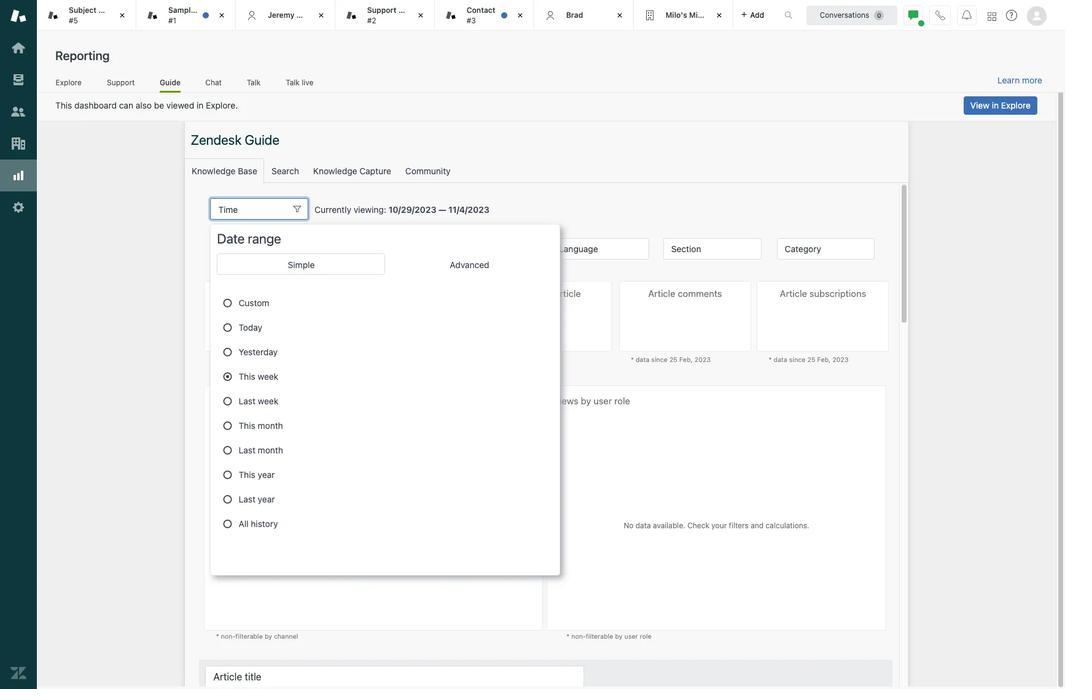 Task type: locate. For each thing, give the bounding box(es) containing it.
support
[[367, 6, 396, 15], [107, 78, 135, 87]]

explore down learn more link
[[1001, 100, 1031, 111]]

close image right #2
[[414, 9, 427, 21]]

1 horizontal spatial support
[[367, 6, 396, 15]]

learn more link
[[998, 75, 1042, 86]]

in
[[197, 100, 204, 111], [992, 100, 999, 111]]

0 vertical spatial support
[[367, 6, 396, 15]]

miller
[[296, 10, 317, 20]]

add button
[[733, 0, 772, 30]]

#1 tab
[[136, 0, 236, 31]]

notifications image
[[962, 10, 972, 20]]

talk right chat
[[247, 78, 261, 87]]

1 vertical spatial explore
[[1001, 100, 1031, 111]]

6 close image from the left
[[713, 9, 725, 21]]

1 tab from the left
[[37, 0, 136, 31]]

get help image
[[1006, 10, 1017, 21]]

view
[[970, 100, 990, 111]]

support inside support outreach #2
[[367, 6, 396, 15]]

talk for talk live
[[286, 78, 300, 87]]

talk link
[[246, 78, 261, 91]]

reporting
[[55, 49, 110, 63]]

outreach
[[398, 6, 432, 15]]

close image left add popup button
[[713, 9, 725, 21]]

0 horizontal spatial support
[[107, 78, 135, 87]]

admin image
[[10, 200, 26, 216]]

support up #2
[[367, 6, 396, 15]]

2 close image from the left
[[216, 9, 228, 21]]

0 horizontal spatial explore
[[56, 78, 82, 87]]

support for support outreach #2
[[367, 6, 396, 15]]

viewed
[[166, 100, 194, 111]]

#2
[[367, 16, 376, 25]]

0 horizontal spatial in
[[197, 100, 204, 111]]

contact #3
[[467, 6, 495, 25]]

2 talk from the left
[[286, 78, 300, 87]]

close image
[[613, 9, 626, 21]]

close image right contact #3
[[514, 9, 526, 21]]

this
[[55, 100, 72, 111]]

chat
[[205, 78, 222, 87]]

1 horizontal spatial talk
[[286, 78, 300, 87]]

explore
[[56, 78, 82, 87], [1001, 100, 1031, 111]]

in right viewed
[[197, 100, 204, 111]]

1 horizontal spatial in
[[992, 100, 999, 111]]

contact
[[467, 6, 495, 15]]

close image right line
[[116, 9, 128, 21]]

1 talk from the left
[[247, 78, 261, 87]]

more
[[1022, 75, 1042, 85]]

support up can
[[107, 78, 135, 87]]

customers image
[[10, 104, 26, 120]]

2 in from the left
[[992, 100, 999, 111]]

jeremy
[[268, 10, 294, 20]]

in right view
[[992, 100, 999, 111]]

zendesk image
[[10, 666, 26, 682]]

views image
[[10, 72, 26, 88]]

talk live
[[286, 78, 313, 87]]

explore.
[[206, 100, 238, 111]]

reporting image
[[10, 168, 26, 184]]

be
[[154, 100, 164, 111]]

support outreach #2
[[367, 6, 432, 25]]

talk left live
[[286, 78, 300, 87]]

5 close image from the left
[[514, 9, 526, 21]]

3 tab from the left
[[435, 0, 534, 31]]

close image right jeremy
[[315, 9, 327, 21]]

in inside button
[[992, 100, 999, 111]]

talk for talk
[[247, 78, 261, 87]]

1 vertical spatial support
[[107, 78, 135, 87]]

close image right #1
[[216, 9, 228, 21]]

0 horizontal spatial talk
[[247, 78, 261, 87]]

explore inside button
[[1001, 100, 1031, 111]]

tab
[[37, 0, 136, 31], [335, 0, 435, 31], [435, 0, 534, 31], [634, 0, 733, 31]]

2 tab from the left
[[335, 0, 435, 31]]

close image inside #1 tab
[[216, 9, 228, 21]]

4 tab from the left
[[634, 0, 733, 31]]

support link
[[106, 78, 135, 91]]

close image
[[116, 9, 128, 21], [216, 9, 228, 21], [315, 9, 327, 21], [414, 9, 427, 21], [514, 9, 526, 21], [713, 9, 725, 21]]

3 close image from the left
[[315, 9, 327, 21]]

1 horizontal spatial explore
[[1001, 100, 1031, 111]]

jeremy miller tab
[[236, 0, 335, 31]]

talk
[[247, 78, 261, 87], [286, 78, 300, 87]]

conversations
[[820, 10, 869, 19]]

zendesk support image
[[10, 8, 26, 24]]

guide
[[160, 78, 181, 87]]

1 in from the left
[[197, 100, 204, 111]]

explore up this on the top of the page
[[56, 78, 82, 87]]



Task type: describe. For each thing, give the bounding box(es) containing it.
#1
[[168, 16, 176, 25]]

support for support
[[107, 78, 135, 87]]

subject line #5
[[69, 6, 114, 25]]

view in explore
[[970, 100, 1031, 111]]

learn
[[998, 75, 1020, 85]]

talk live link
[[285, 78, 314, 91]]

close image inside jeremy miller tab
[[315, 9, 327, 21]]

view in explore button
[[964, 96, 1037, 115]]

tab containing subject line
[[37, 0, 136, 31]]

chat link
[[205, 78, 222, 91]]

get started image
[[10, 40, 26, 56]]

zendesk products image
[[988, 12, 996, 21]]

live
[[302, 78, 313, 87]]

button displays agent's chat status as online. image
[[908, 10, 918, 20]]

main element
[[0, 0, 37, 690]]

tabs tab list
[[37, 0, 772, 31]]

conversations button
[[807, 5, 897, 25]]

line
[[98, 6, 114, 15]]

tab containing support outreach
[[335, 0, 435, 31]]

organizations image
[[10, 136, 26, 152]]

this dashboard can also be viewed in explore.
[[55, 100, 238, 111]]

learn more
[[998, 75, 1042, 85]]

can
[[119, 100, 133, 111]]

4 close image from the left
[[414, 9, 427, 21]]

subject
[[69, 6, 96, 15]]

0 vertical spatial explore
[[56, 78, 82, 87]]

#5
[[69, 16, 78, 25]]

explore link
[[55, 78, 82, 91]]

add
[[750, 10, 764, 19]]

also
[[136, 100, 152, 111]]

#3
[[467, 16, 476, 25]]

guide link
[[160, 78, 181, 93]]

jeremy miller
[[268, 10, 317, 20]]

brad
[[566, 10, 583, 20]]

tab containing contact
[[435, 0, 534, 31]]

brad tab
[[534, 0, 634, 31]]

dashboard
[[74, 100, 117, 111]]

1 close image from the left
[[116, 9, 128, 21]]



Task type: vqa. For each thing, say whether or not it's contained in the screenshot.
Sample
no



